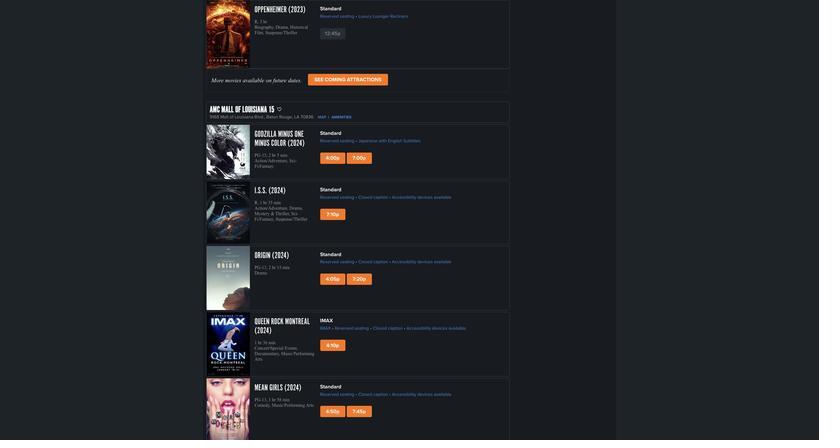 Task type: locate. For each thing, give the bounding box(es) containing it.
caption
[[374, 194, 388, 201], [374, 259, 388, 265], [388, 325, 403, 332], [374, 392, 388, 398]]

0 horizontal spatial 1
[[255, 341, 257, 346]]

pg- up drama
[[255, 265, 262, 270]]

reserved up 4:50p
[[320, 392, 339, 398]]

(2024) up 36 on the left bottom of the page
[[255, 326, 272, 336]]

reserved up 4:05p
[[320, 259, 339, 265]]

2 select a movie time to buy standard showtimes element from the top
[[320, 130, 422, 137]]

standard for i.s.s. (2024)
[[320, 186, 342, 194]]

hr left the 58
[[272, 398, 276, 403]]

r, inside r, 3 hr biography, drama, historical film, suspense/thriller
[[255, 19, 259, 24]]

imax up 4:10p
[[320, 325, 331, 332]]

1 left 36 on the left bottom of the page
[[255, 341, 257, 346]]

min down origin (2024)
[[283, 265, 290, 270]]

2 for godzilla
[[269, 153, 271, 158]]

imax for imax button
[[320, 325, 331, 332]]

7:45p link
[[347, 407, 372, 418]]

1 vertical spatial r,
[[255, 201, 259, 206]]

15 inside pg-13, 2 hr 15 min drama
[[277, 265, 282, 270]]

13, up drama
[[262, 265, 268, 270]]

girls
[[270, 383, 283, 394]]

min inside pg-13, 2 hr 5 min action/adventure, sci- fi/fantasy
[[281, 153, 288, 158]]

accessibility devices available button for origin (2024)
[[392, 259, 452, 266]]

4:05p
[[326, 276, 340, 283]]

min up concert/special
[[269, 341, 276, 346]]

reserved up 7:10p
[[320, 194, 339, 201]]

of right 9168
[[230, 114, 234, 120]]

0 vertical spatial pg-
[[255, 153, 262, 158]]

0 vertical spatial 13,
[[262, 153, 268, 158]]

select a movie time to buy imax showtimes element
[[320, 317, 468, 325]]

3 pg- from the top
[[255, 398, 262, 403]]

0 vertical spatial r,
[[255, 19, 259, 24]]

pg- for mean girls (2024)
[[255, 398, 262, 403]]

godzilla
[[255, 129, 277, 140]]

lounger
[[373, 13, 389, 19]]

music/performing down events,
[[281, 352, 315, 357]]

of left blvd.,
[[235, 105, 241, 115]]

4:10p link
[[320, 340, 346, 352]]

1 13, from the top
[[262, 153, 268, 158]]

on
[[266, 77, 272, 84]]

pg- inside pg-13, 2 hr 5 min action/adventure, sci- fi/fantasy
[[255, 153, 262, 158]]

2 2 from the top
[[269, 265, 271, 270]]

1 vertical spatial arts
[[306, 404, 314, 409]]

0 horizontal spatial minus
[[255, 138, 270, 149]]

sci-
[[290, 159, 297, 164], [291, 212, 299, 216]]

1 action/adventure, from the top
[[255, 159, 289, 164]]

closed for i.s.s. (2024)
[[359, 194, 373, 201]]

arts inside pg-13, 1 hr 58 min comedy, music/performing arts
[[306, 404, 314, 409]]

hr
[[263, 19, 267, 24], [272, 153, 276, 158], [263, 201, 267, 206], [272, 265, 276, 270], [258, 341, 262, 346], [272, 398, 276, 403]]

r, left 3
[[255, 19, 259, 24]]

reserved up the 4:00p
[[320, 138, 339, 144]]

sci- inside the r, 1 hr 35 min action/adventure, drama, mystery & thriller, sci- fi/fantasy, suspense/thriller
[[291, 212, 299, 216]]

min inside pg-13, 1 hr 58 min comedy, music/performing arts
[[283, 398, 290, 403]]

2 for origin
[[269, 265, 271, 270]]

reserved seating up 4:05p
[[320, 259, 355, 265]]

4:05p link
[[320, 274, 346, 285]]

(2024) right girls
[[285, 383, 302, 394]]

reserved seating up 4:50p
[[320, 392, 355, 398]]

1 up comedy,
[[269, 398, 271, 403]]

15 down origin (2024)
[[277, 265, 282, 270]]

reserved seating up 12:45p
[[320, 13, 355, 19]]

pg- inside pg-13, 2 hr 15 min drama
[[255, 265, 262, 270]]

drama,
[[276, 25, 289, 30], [290, 206, 303, 211]]

1 vertical spatial 15
[[277, 265, 282, 270]]

1 vertical spatial drama,
[[290, 206, 303, 211]]

action/adventure,
[[255, 159, 289, 164], [255, 206, 289, 211]]

12:45 pm showtime element
[[320, 28, 346, 39]]

1 horizontal spatial arts
[[306, 404, 314, 409]]

suspense/thriller down thriller,
[[276, 217, 308, 222]]

7:10p
[[327, 211, 339, 218]]

pg- up 'fi/fantasy' at left top
[[255, 153, 262, 158]]

2 vertical spatial 1
[[269, 398, 271, 403]]

min for minus
[[281, 153, 288, 158]]

reserved seating up 7:10p
[[320, 194, 355, 201]]

action/adventure, down 5
[[255, 159, 289, 164]]

hr left 5
[[272, 153, 276, 158]]

closed
[[359, 194, 373, 201], [359, 259, 373, 265], [373, 325, 387, 332], [359, 392, 373, 398]]

accessibility for i.s.s. (2024)
[[392, 194, 417, 201]]

reserved seating button up 7:10p
[[320, 194, 355, 201]]

2 left 5
[[269, 153, 271, 158]]

3 standard from the top
[[320, 186, 342, 194]]

2 inside pg-13, 2 hr 15 min drama
[[269, 265, 271, 270]]

suspense/thriller
[[266, 30, 298, 35], [276, 217, 308, 222]]

4 standard from the top
[[320, 251, 342, 258]]

reserved for mean girls (2024)
[[320, 392, 339, 398]]

select a movie time to buy standard showtimes element
[[320, 5, 417, 13], [320, 130, 422, 137], [320, 186, 453, 194], [320, 251, 453, 259], [320, 384, 453, 391]]

4 select a movie time to buy standard showtimes element from the top
[[320, 251, 453, 259]]

amenities button
[[328, 115, 352, 120]]

concert/special
[[255, 346, 284, 351]]

(2024)
[[288, 138, 305, 149], [269, 186, 286, 196], [272, 251, 289, 261], [255, 326, 272, 336], [285, 383, 302, 394]]

13, inside pg-13, 2 hr 5 min action/adventure, sci- fi/fantasy
[[262, 153, 268, 158]]

reserved seating button up the 4:00p
[[320, 137, 355, 145]]

1 horizontal spatial drama,
[[290, 206, 303, 211]]

seating for origin (2024)
[[340, 259, 355, 265]]

montreal
[[285, 317, 310, 327]]

1 vertical spatial 13,
[[262, 265, 268, 270]]

music/performing down the 58
[[272, 404, 305, 409]]

min right 5
[[281, 153, 288, 158]]

2 horizontal spatial 1
[[269, 398, 271, 403]]

2 vertical spatial 13,
[[262, 398, 268, 403]]

r, inside the r, 1 hr 35 min action/adventure, drama, mystery & thriller, sci- fi/fantasy, suspense/thriller
[[255, 201, 259, 206]]

music/performing inside 1 hr 36 min concert/special events, documentary, music/performing arts
[[281, 352, 315, 357]]

arts down documentary,
[[255, 357, 263, 362]]

mall
[[222, 105, 234, 115], [221, 114, 229, 120]]

attractions
[[347, 76, 382, 83]]

pg- inside pg-13, 1 hr 58 min comedy, music/performing arts
[[255, 398, 262, 403]]

color
[[271, 138, 286, 149]]

arts for 1 hr 36 min concert/special events, documentary, music/performing arts
[[255, 357, 263, 362]]

movies
[[225, 77, 241, 84]]

reserved seating for origin (2024)
[[320, 259, 355, 265]]

2 vertical spatial pg-
[[255, 398, 262, 403]]

0 horizontal spatial drama,
[[276, 25, 289, 30]]

13, inside pg-13, 2 hr 15 min drama
[[262, 265, 268, 270]]

0 vertical spatial imax
[[320, 317, 333, 325]]

min right "35"
[[274, 201, 281, 206]]

13, inside pg-13, 1 hr 58 min comedy, music/performing arts
[[262, 398, 268, 403]]

reserved seating button up 12:45p
[[320, 13, 355, 20]]

1 standard from the top
[[320, 5, 342, 12]]

1
[[260, 201, 262, 206], [255, 341, 257, 346], [269, 398, 271, 403]]

sci- down 'godzilla minus one minus color (2024)'
[[290, 159, 297, 164]]

minus left the color
[[255, 138, 270, 149]]

1 horizontal spatial of
[[235, 105, 241, 115]]

sci- right thriller,
[[291, 212, 299, 216]]

1 select a movie time to buy standard showtimes element from the top
[[320, 5, 417, 13]]

drama, inside the r, 1 hr 35 min action/adventure, drama, mystery & thriller, sci- fi/fantasy, suspense/thriller
[[290, 206, 303, 211]]

15 for louisiana
[[269, 105, 275, 115]]

(2024) inside queen rock montreal (2024)
[[255, 326, 272, 336]]

0 vertical spatial action/adventure,
[[255, 159, 289, 164]]

origin
[[255, 251, 271, 261]]

3 13, from the top
[[262, 398, 268, 403]]

1 vertical spatial suspense/thriller
[[276, 217, 308, 222]]

thriller,
[[276, 212, 290, 216]]

(2024) up "35"
[[269, 186, 286, 196]]

1 horizontal spatial minus
[[278, 129, 293, 140]]

select a movie time to buy standard showtimes element for origin (2024)
[[320, 251, 453, 259]]

reserved seating button up 4:50p
[[320, 391, 355, 399]]

min for girls
[[283, 398, 290, 403]]

seating
[[340, 13, 355, 19], [340, 138, 355, 144], [340, 194, 355, 201], [340, 259, 355, 265], [355, 325, 369, 332], [340, 392, 355, 398]]

see
[[315, 76, 324, 83]]

1 vertical spatial pg-
[[255, 265, 262, 270]]

oppenheimer (2023)
[[255, 5, 306, 15]]

hr left 36 on the left bottom of the page
[[258, 341, 262, 346]]

hr inside pg-13, 2 hr 15 min drama
[[272, 265, 276, 270]]

2 down origin (2024)
[[269, 265, 271, 270]]

(2024) up pg-13, 2 hr 15 min drama
[[272, 251, 289, 261]]

1 imax from the top
[[320, 317, 333, 325]]

0 vertical spatial 1
[[260, 201, 262, 206]]

documentary,
[[255, 352, 280, 357]]

hr left "35"
[[263, 201, 267, 206]]

5 select a movie time to buy standard showtimes element from the top
[[320, 384, 453, 391]]

13, up comedy,
[[262, 398, 268, 403]]

2 action/adventure, from the top
[[255, 206, 289, 211]]

0 horizontal spatial 15
[[269, 105, 275, 115]]

15 right blvd.,
[[269, 105, 275, 115]]

arts left 4:50p
[[306, 404, 314, 409]]

0 vertical spatial drama,
[[276, 25, 289, 30]]

arts inside 1 hr 36 min concert/special events, documentary, music/performing arts
[[255, 357, 263, 362]]

select a movie time to buy standard showtimes element for godzilla minus one minus color (2024)
[[320, 130, 422, 137]]

standard up 7:10p
[[320, 186, 342, 194]]

1 vertical spatial imax
[[320, 325, 331, 332]]

music/performing inside pg-13, 1 hr 58 min comedy, music/performing arts
[[272, 404, 305, 409]]

1 horizontal spatial 15
[[277, 265, 282, 270]]

1 vertical spatial 2
[[269, 265, 271, 270]]

suspense/thriller down biography,
[[266, 30, 298, 35]]

2 inside pg-13, 2 hr 5 min action/adventure, sci- fi/fantasy
[[269, 153, 271, 158]]

available
[[243, 77, 265, 84], [434, 194, 452, 201], [434, 259, 452, 265], [449, 325, 466, 332], [434, 392, 452, 398]]

see coming attractions link
[[308, 74, 388, 86]]

caption for origin (2024)
[[374, 259, 388, 265]]

minus
[[278, 129, 293, 140], [255, 138, 270, 149]]

accessibility devices available
[[392, 194, 452, 201], [392, 259, 452, 265], [407, 325, 466, 332], [392, 392, 452, 398]]

4:50p link
[[320, 407, 346, 418]]

standard up 4:50p
[[320, 384, 342, 391]]

2 pg- from the top
[[255, 265, 262, 270]]

2
[[269, 153, 271, 158], [269, 265, 271, 270]]

2 imax from the top
[[320, 325, 331, 332]]

reserved seating for oppenheimer (2023)
[[320, 13, 355, 19]]

accessibility for origin (2024)
[[392, 259, 417, 265]]

r,
[[255, 19, 259, 24], [255, 201, 259, 206]]

0 vertical spatial music/performing
[[281, 352, 315, 357]]

rock
[[271, 317, 284, 327]]

action/adventure, down "35"
[[255, 206, 289, 211]]

1 vertical spatial sci-
[[291, 212, 299, 216]]

reserved for godzilla minus one minus color (2024)
[[320, 138, 339, 144]]

1 left "35"
[[260, 201, 262, 206]]

2 standard from the top
[[320, 130, 342, 137]]

more
[[211, 77, 224, 84]]

drama, left the historical
[[276, 25, 289, 30]]

0 horizontal spatial arts
[[255, 357, 263, 362]]

louisiana
[[243, 105, 267, 115], [235, 114, 253, 120]]

subtitles
[[404, 138, 421, 144]]

0 vertical spatial arts
[[255, 357, 263, 362]]

drama, up thriller,
[[290, 206, 303, 211]]

standard up 4:05p
[[320, 251, 342, 258]]

hr down origin (2024)
[[272, 265, 276, 270]]

reserved seating button for i.s.s. (2024)
[[320, 194, 355, 201]]

select a movie time to buy standard showtimes element for i.s.s. (2024)
[[320, 186, 453, 194]]

luxury
[[359, 13, 372, 19]]

reserved seating button
[[320, 13, 355, 20], [320, 137, 355, 145], [320, 194, 355, 201], [320, 259, 355, 266], [335, 325, 369, 332], [320, 391, 355, 399]]

imax up imax button
[[320, 317, 333, 325]]

min inside pg-13, 2 hr 15 min drama
[[283, 265, 290, 270]]

1 vertical spatial action/adventure,
[[255, 206, 289, 211]]

2 r, from the top
[[255, 201, 259, 206]]

12:45p
[[325, 30, 341, 37]]

i.s.s.
[[255, 186, 267, 196]]

1 pg- from the top
[[255, 153, 262, 158]]

reserved seating button up 4:10p
[[335, 325, 369, 332]]

1 2 from the top
[[269, 153, 271, 158]]

reserved seating button for godzilla minus one minus color (2024)
[[320, 137, 355, 145]]

3 select a movie time to buy standard showtimes element from the top
[[320, 186, 453, 194]]

0 vertical spatial 15
[[269, 105, 275, 115]]

15 inside amc mall of louisiana 15 9168 mall of louisiana blvd., baton rouge,                                                                                                       la                                                                                                       70836
[[269, 105, 275, 115]]

0 vertical spatial 2
[[269, 153, 271, 158]]

r, for i.s.s.
[[255, 201, 259, 206]]

min
[[281, 153, 288, 158], [274, 201, 281, 206], [283, 265, 290, 270], [269, 341, 276, 346], [283, 398, 290, 403]]

mean
[[255, 383, 268, 394]]

0 horizontal spatial of
[[230, 114, 234, 120]]

closed caption
[[359, 194, 388, 201], [359, 259, 388, 265], [373, 325, 403, 332], [359, 392, 388, 398]]

1 vertical spatial 1
[[255, 341, 257, 346]]

coming
[[325, 76, 346, 83]]

min for (2024)
[[283, 265, 290, 270]]

hr right 3
[[263, 19, 267, 24]]

(2024) inside 'godzilla minus one minus color (2024)'
[[288, 138, 305, 149]]

devices
[[418, 194, 433, 201], [418, 259, 433, 265], [432, 325, 448, 332], [418, 392, 433, 398]]

reserved
[[320, 13, 339, 19], [320, 138, 339, 144], [320, 194, 339, 201], [320, 259, 339, 265], [335, 325, 354, 332], [320, 392, 339, 398]]

reserved seating button up 4:05p
[[320, 259, 355, 266]]

hr inside r, 3 hr biography, drama, historical film, suspense/thriller
[[263, 19, 267, 24]]

caption for mean girls (2024)
[[374, 392, 388, 398]]

standard for oppenheimer (2023)
[[320, 5, 342, 12]]

standard up 12:45p
[[320, 5, 342, 12]]

fi/fantasy
[[255, 164, 274, 169]]

amc mall of louisiana 15 link
[[210, 105, 276, 115]]

pg- for origin (2024)
[[255, 265, 262, 270]]

music/performing
[[281, 352, 315, 357], [272, 404, 305, 409]]

pg- up comedy,
[[255, 398, 262, 403]]

reserved seating button for mean girls (2024)
[[320, 391, 355, 399]]

reserved seating up the 4:00p
[[320, 138, 355, 144]]

accessibility
[[392, 194, 417, 201], [392, 259, 417, 265], [407, 325, 431, 332], [392, 392, 417, 398]]

1 r, from the top
[[255, 19, 259, 24]]

mall right 9168
[[221, 114, 229, 120]]

accessibility devices available for mean girls (2024)
[[392, 392, 452, 398]]

1 inside 1 hr 36 min concert/special events, documentary, music/performing arts
[[255, 341, 257, 346]]

standard down the map link in the top left of the page
[[320, 130, 342, 137]]

r, up mystery
[[255, 201, 259, 206]]

0 vertical spatial suspense/thriller
[[266, 30, 298, 35]]

music/performing for min
[[272, 404, 305, 409]]

hr inside pg-13, 1 hr 58 min comedy, music/performing arts
[[272, 398, 276, 403]]

with
[[379, 138, 387, 144]]

events,
[[285, 346, 298, 351]]

select a movie time to buy standard showtimes element for oppenheimer (2023)
[[320, 5, 417, 13]]

reserved seating for godzilla minus one minus color (2024)
[[320, 138, 355, 144]]

15 for hr
[[277, 265, 282, 270]]

5 standard from the top
[[320, 384, 342, 391]]

13, for mean girls (2024)
[[262, 398, 268, 403]]

2 13, from the top
[[262, 265, 268, 270]]

imax inside select a movie time to buy imax showtimes element
[[320, 317, 333, 325]]

min right the 58
[[283, 398, 290, 403]]

1 horizontal spatial 1
[[260, 201, 262, 206]]

r, for oppenheimer
[[255, 19, 259, 24]]

map link
[[318, 115, 327, 120]]

minus left one
[[278, 129, 293, 140]]

(2024) right the color
[[288, 138, 305, 149]]

closed caption button for mean girls (2024)
[[359, 391, 388, 399]]

0 vertical spatial sci-
[[290, 159, 297, 164]]

min inside the r, 1 hr 35 min action/adventure, drama, mystery & thriller, sci- fi/fantasy, suspense/thriller
[[274, 201, 281, 206]]

origin (2024)
[[255, 251, 289, 261]]

13,
[[262, 153, 268, 158], [262, 265, 268, 270], [262, 398, 268, 403]]

13, up 'fi/fantasy' at left top
[[262, 153, 268, 158]]

reserved up 12:45p
[[320, 13, 339, 19]]

1 vertical spatial music/performing
[[272, 404, 305, 409]]

imax
[[320, 317, 333, 325], [320, 325, 331, 332]]

7:45p
[[353, 408, 366, 416]]

arts for pg-13, 1 hr 58 min comedy, music/performing arts
[[306, 404, 314, 409]]



Task type: describe. For each thing, give the bounding box(es) containing it.
7:20p link
[[347, 274, 372, 285]]

godzilla minus one minus color (2024)
[[255, 129, 305, 149]]

7:00p link
[[347, 153, 372, 164]]

r, 1 hr 35 min action/adventure, drama, mystery & thriller, sci- fi/fantasy, suspense/thriller
[[255, 201, 308, 222]]

accessibility for mean girls (2024)
[[392, 392, 417, 398]]

luxury lounger recliners
[[359, 13, 409, 19]]

reserved seating for i.s.s. (2024)
[[320, 194, 355, 201]]

accessibility devices available for i.s.s. (2024)
[[392, 194, 452, 201]]

suspense/thriller inside the r, 1 hr 35 min action/adventure, drama, mystery & thriller, sci- fi/fantasy, suspense/thriller
[[276, 217, 308, 222]]

louisiana left blvd.,
[[235, 114, 253, 120]]

japanese
[[359, 138, 378, 144]]

one
[[295, 129, 304, 140]]

drama
[[255, 271, 267, 276]]

standard for origin (2024)
[[320, 251, 342, 258]]

1 inside pg-13, 1 hr 58 min comedy, music/performing arts
[[269, 398, 271, 403]]

map
[[318, 115, 327, 120]]

rouge,
[[279, 114, 293, 120]]

japanese with english subtitles
[[359, 138, 421, 144]]

accessibility devices available button for i.s.s. (2024)
[[392, 194, 452, 201]]

hr inside 1 hr 36 min concert/special events, documentary, music/performing arts
[[258, 341, 262, 346]]

japanese with english subtitles button
[[359, 137, 421, 145]]

closed caption for origin (2024)
[[359, 259, 388, 265]]

imax button
[[320, 325, 331, 332]]

blvd.,
[[255, 114, 265, 120]]

select a movie time to buy standard showtimes element for mean girls (2024)
[[320, 384, 453, 391]]

reserved seating for mean girls (2024)
[[320, 392, 355, 398]]

reserved for origin (2024)
[[320, 259, 339, 265]]

biography,
[[255, 25, 275, 30]]

available for origin (2024)
[[434, 259, 452, 265]]

reserved for oppenheimer (2023)
[[320, 13, 339, 19]]

queen
[[255, 317, 270, 327]]

amc
[[210, 105, 220, 115]]

sci- inside pg-13, 2 hr 5 min action/adventure, sci- fi/fantasy
[[290, 159, 297, 164]]

mystery
[[255, 212, 270, 216]]

mall right amc
[[222, 105, 234, 115]]

more movies available on future dates.
[[211, 77, 302, 84]]

reserved seating button for oppenheimer (2023)
[[320, 13, 355, 20]]

4:00p link
[[320, 153, 346, 164]]

(2023)
[[289, 5, 306, 15]]

action/adventure, inside the r, 1 hr 35 min action/adventure, drama, mystery & thriller, sci- fi/fantasy, suspense/thriller
[[255, 206, 289, 211]]

hr inside the r, 1 hr 35 min action/adventure, drama, mystery & thriller, sci- fi/fantasy, suspense/thriller
[[263, 201, 267, 206]]

film,
[[255, 30, 264, 35]]

fi/fantasy,
[[255, 217, 275, 222]]

la
[[294, 114, 300, 120]]

standard for mean girls (2024)
[[320, 384, 342, 391]]

reserved for i.s.s. (2024)
[[320, 194, 339, 201]]

music/performing for events,
[[281, 352, 315, 357]]

4:10p
[[327, 342, 339, 349]]

dates.
[[288, 77, 302, 84]]

58
[[277, 398, 282, 403]]

&
[[271, 212, 275, 216]]

4:00p
[[326, 155, 340, 162]]

amc mall of louisiana 15 9168 mall of louisiana blvd., baton rouge,                                                                                                       la                                                                                                       70836
[[210, 105, 314, 120]]

7:10p link
[[320, 209, 346, 220]]

i.s.s. (2024)
[[255, 186, 286, 196]]

closed caption for mean girls (2024)
[[359, 392, 388, 398]]

closed caption button for i.s.s. (2024)
[[359, 194, 388, 201]]

36
[[263, 341, 268, 346]]

historical
[[290, 25, 308, 30]]

seating for oppenheimer (2023)
[[340, 13, 355, 19]]

available for mean girls (2024)
[[434, 392, 452, 398]]

future
[[273, 77, 287, 84]]

luxury lounger recliners button
[[359, 13, 409, 20]]

7:00p
[[353, 155, 366, 162]]

reserved right imax button
[[335, 325, 354, 332]]

pg-13, 2 hr 15 min drama
[[255, 265, 290, 276]]

pg-13, 1 hr 58 min comedy, music/performing arts
[[255, 398, 314, 409]]

queen rock montreal (2024)
[[255, 317, 310, 336]]

7:20p
[[353, 276, 366, 283]]

pg-13, 2 hr 5 min action/adventure, sci- fi/fantasy
[[255, 153, 297, 169]]

seating for godzilla minus one minus color (2024)
[[340, 138, 355, 144]]

closed caption button for origin (2024)
[[359, 259, 388, 266]]

oppenheimer
[[255, 5, 287, 15]]

1 hr 36 min concert/special events, documentary, music/performing arts
[[255, 341, 315, 362]]

accessibility devices available button for mean girls (2024)
[[392, 391, 452, 399]]

standard for godzilla minus one minus color (2024)
[[320, 130, 342, 137]]

action/adventure, inside pg-13, 2 hr 5 min action/adventure, sci- fi/fantasy
[[255, 159, 289, 164]]

comedy,
[[255, 404, 271, 409]]

closed for origin (2024)
[[359, 259, 373, 265]]

pg- for godzilla minus one minus color (2024)
[[255, 153, 262, 158]]

imax for select a movie time to buy imax showtimes element
[[320, 317, 333, 325]]

r, 3 hr biography, drama, historical film, suspense/thriller
[[255, 19, 308, 35]]

amenities
[[331, 115, 352, 120]]

baton
[[267, 114, 278, 120]]

see coming attractions
[[315, 76, 382, 83]]

suspense/thriller inside r, 3 hr biography, drama, historical film, suspense/thriller
[[266, 30, 298, 35]]

drama, inside r, 3 hr biography, drama, historical film, suspense/thriller
[[276, 25, 289, 30]]

devices for origin (2024)
[[418, 259, 433, 265]]

recliners
[[391, 13, 409, 19]]

seating for mean girls (2024)
[[340, 392, 355, 398]]

3
[[260, 19, 262, 24]]

closed caption for i.s.s. (2024)
[[359, 194, 388, 201]]

english
[[388, 138, 403, 144]]

13, for origin (2024)
[[262, 265, 268, 270]]

5
[[277, 153, 279, 158]]

available for i.s.s. (2024)
[[434, 194, 452, 201]]

accessibility devices available for origin (2024)
[[392, 259, 452, 265]]

mean girls (2024)
[[255, 383, 302, 394]]

35
[[268, 201, 273, 206]]

70836
[[301, 114, 314, 120]]

4:50p
[[326, 408, 340, 416]]

seating for i.s.s. (2024)
[[340, 194, 355, 201]]

reserved seating up 4:10p
[[335, 325, 369, 332]]

13, for godzilla minus one minus color (2024)
[[262, 153, 268, 158]]

1 inside the r, 1 hr 35 min action/adventure, drama, mystery & thriller, sci- fi/fantasy, suspense/thriller
[[260, 201, 262, 206]]

hr inside pg-13, 2 hr 5 min action/adventure, sci- fi/fantasy
[[272, 153, 276, 158]]

caption for i.s.s. (2024)
[[374, 194, 388, 201]]

closed for mean girls (2024)
[[359, 392, 373, 398]]

louisiana up godzilla
[[243, 105, 267, 115]]

devices for i.s.s. (2024)
[[418, 194, 433, 201]]

9168
[[210, 114, 219, 120]]

reserved seating button for origin (2024)
[[320, 259, 355, 266]]

min inside 1 hr 36 min concert/special events, documentary, music/performing arts
[[269, 341, 276, 346]]

devices for mean girls (2024)
[[418, 392, 433, 398]]



Task type: vqa. For each thing, say whether or not it's contained in the screenshot.
region
no



